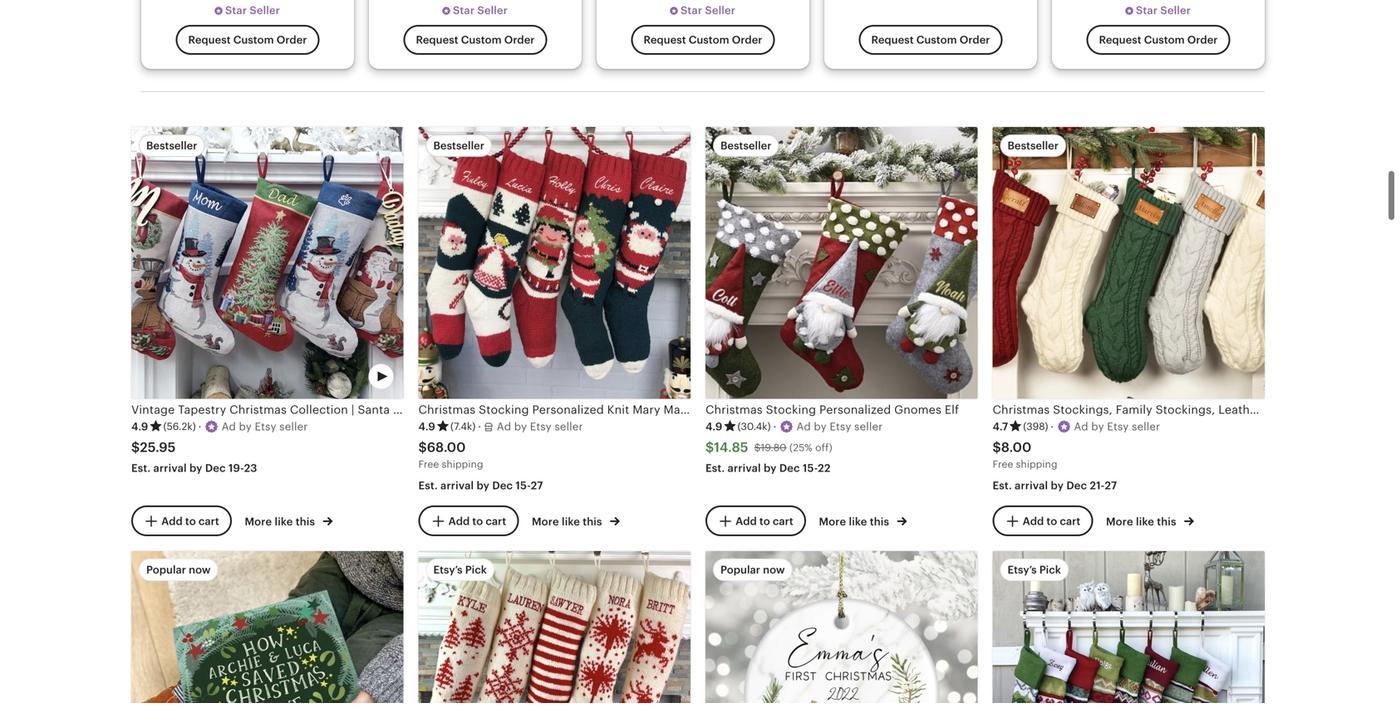 Task type: describe. For each thing, give the bounding box(es) containing it.
2 custom from the left
[[461, 28, 502, 40]]

4.9 for 25.95
[[131, 415, 148, 428]]

star_seller image for second 'request custom order' link from the left
[[441, 0, 451, 10]]

more for 25.95
[[245, 510, 272, 523]]

2 order from the left
[[504, 28, 535, 40]]

3 order from the left
[[732, 28, 762, 40]]

more for 68.00
[[532, 510, 559, 523]]

27 for 68.00
[[531, 474, 543, 486]]

like for 25.95
[[275, 510, 293, 523]]

product video element for vintage tapestry christmas collection | santa snowman tree personalized christmas stockings embroidered name wood tag classic age-old decor image
[[131, 122, 403, 394]]

bestseller for (7.4k)
[[433, 134, 484, 146]]

arrival for est. arrival by dec 21-27
[[1015, 474, 1048, 486]]

(56.2k)
[[163, 416, 196, 427]]

this for 68.00
[[583, 510, 602, 523]]

14.85
[[714, 434, 748, 449]]

dec for est. arrival by dec 21-27
[[1066, 474, 1087, 486]]

vintage tapestry christmas collection | santa snowman tree personalized christmas stockings embroidered name wood tag classic age-old decor image
[[131, 122, 403, 394]]

23
[[244, 457, 257, 469]]

add to cart button for 68.00
[[418, 500, 519, 531]]

5 request custom order link from the left
[[1087, 19, 1230, 49]]

(25%
[[789, 437, 813, 448]]

· for 25.95
[[198, 415, 202, 428]]

$ 14.85 $ 19.80 (25% off)
[[706, 434, 832, 449]]

christmas stockings, family stockings, leather patch christmas stocking, knitted stockings,christmas stockings with name, holiday stockings image
[[993, 122, 1265, 394]]

4 order from the left
[[960, 28, 990, 40]]

68.00
[[427, 434, 466, 449]]

est. arrival by dec 15-22
[[706, 457, 831, 469]]

3 to from the left
[[759, 510, 770, 522]]

now for second popular now 'link'
[[763, 559, 785, 571]]

2 popular now link from the left
[[706, 546, 978, 704]]

now for second popular now 'link' from right
[[189, 559, 211, 571]]

15- for 22
[[803, 457, 818, 469]]

bestseller for (398)
[[1008, 134, 1059, 146]]

add to cart button for 25.95
[[131, 500, 232, 531]]

add to cart for 25.95
[[161, 510, 219, 522]]

5 order from the left
[[1187, 28, 1218, 40]]

1 order from the left
[[276, 28, 307, 40]]

etsy's pick for personalized christmas stockings hand knit wool stockings white with red accents image
[[433, 559, 487, 571]]

to for 68.00
[[472, 510, 483, 522]]

4.9 for 68.00
[[418, 415, 435, 428]]

shipping for 68.00
[[442, 453, 483, 464]]

4 request custom order link from the left
[[859, 19, 1003, 49]]

5 request custom order from the left
[[1099, 28, 1218, 40]]

add for 68.00
[[448, 510, 470, 522]]

3 add to cart from the left
[[736, 510, 793, 522]]

4 request from the left
[[871, 28, 914, 40]]

4 request custom order from the left
[[871, 28, 990, 40]]

· for 68.00
[[478, 415, 481, 428]]

est. arrival by dec 15-27
[[418, 474, 543, 486]]

1 star_seller image from the left
[[214, 0, 224, 10]]

3 cart from the left
[[773, 510, 793, 522]]

cart for 8.00
[[1060, 510, 1081, 522]]

3 more from the left
[[819, 510, 846, 523]]

dec for est. arrival by dec 15-22
[[779, 457, 800, 469]]

1 request custom order from the left
[[188, 28, 307, 40]]

more like this for 25.95
[[245, 510, 318, 523]]

first christmas woodland creatures 3 inch ceramic christmas ornament with gift box image
[[706, 546, 978, 704]]

pick for personalized knitted christmas stockings green white red intarsia fair isle knit christmas decor deer snowflakes extra large image in the right bottom of the page
[[1039, 559, 1061, 571]]

19.80
[[761, 437, 787, 448]]

gnomes
[[894, 398, 942, 411]]

this for 25.95
[[296, 510, 315, 523]]

1 request custom order link from the left
[[176, 19, 320, 49]]

bestseller for (30.4k)
[[721, 134, 772, 146]]

$ 68.00 free shipping
[[418, 434, 483, 464]]

2 request from the left
[[416, 28, 458, 40]]

3 request custom order link from the left
[[631, 19, 775, 49]]

3 4.9 from the left
[[706, 415, 723, 428]]

personalised christmas eve book, christmas eve box filler gift, christmas eve story book for children, christmas stocking filler image
[[131, 546, 403, 704]]

$ 25.95 est. arrival by dec 19-23
[[131, 434, 257, 469]]



Task type: vqa. For each thing, say whether or not it's contained in the screenshot.
Reviews link
no



Task type: locate. For each thing, give the bounding box(es) containing it.
1 popular now link from the left
[[131, 546, 403, 704]]

1 popular from the left
[[146, 559, 186, 571]]

arrival down "$ 68.00 free shipping"
[[440, 474, 474, 486]]

0 horizontal spatial etsy's pick link
[[418, 546, 691, 704]]

8.00
[[1001, 434, 1032, 449]]

star_seller image
[[441, 0, 451, 10], [1124, 0, 1134, 10]]

etsy's for personalized knitted christmas stockings green white red intarsia fair isle knit christmas decor deer snowflakes extra large image in the right bottom of the page
[[1008, 559, 1037, 571]]

by left 19-
[[189, 457, 202, 469]]

2 more like this from the left
[[532, 510, 605, 523]]

est. down 14.85
[[706, 457, 725, 469]]

5 request from the left
[[1099, 28, 1141, 40]]

$ 8.00 free shipping
[[993, 434, 1057, 464]]

product video element
[[131, 122, 403, 394], [131, 546, 403, 704], [706, 546, 978, 704]]

2 horizontal spatial 4.9
[[706, 415, 723, 428]]

1 like from the left
[[275, 510, 293, 523]]

1 · from the left
[[198, 415, 202, 428]]

1 request from the left
[[188, 28, 231, 40]]

1 etsy's from the left
[[433, 559, 463, 571]]

0 horizontal spatial etsy's
[[433, 559, 463, 571]]

0 horizontal spatial 27
[[531, 474, 543, 486]]

add down est. arrival by dec 21-27
[[1023, 510, 1044, 522]]

1 horizontal spatial etsy's
[[1008, 559, 1037, 571]]

$ for 25.95
[[131, 434, 140, 449]]

est. for est. arrival by dec 15-22
[[706, 457, 725, 469]]

0 horizontal spatial star_seller image
[[441, 0, 451, 10]]

4 cart from the left
[[1060, 510, 1081, 522]]

elf
[[945, 398, 959, 411]]

1 more like this link from the left
[[245, 507, 333, 524]]

popular
[[146, 559, 186, 571], [721, 559, 760, 571]]

5 custom from the left
[[1144, 28, 1185, 40]]

now
[[189, 559, 211, 571], [763, 559, 785, 571]]

add to cart button down '$ 25.95 est. arrival by dec 19-23'
[[131, 500, 232, 531]]

christmas stocking personalized  gnomes elf image
[[706, 122, 978, 394]]

3 request custom order from the left
[[644, 28, 762, 40]]

2 this from the left
[[583, 510, 602, 523]]

off)
[[815, 437, 832, 448]]

$
[[131, 434, 140, 449], [418, 434, 427, 449], [706, 434, 714, 449], [993, 434, 1001, 449], [754, 437, 761, 448]]

1 horizontal spatial 27
[[1105, 474, 1117, 486]]

2 star_seller image from the left
[[669, 0, 679, 10]]

4 add from the left
[[1023, 510, 1044, 522]]

free inside "$ 68.00 free shipping"
[[418, 453, 439, 464]]

· right (7.4k)
[[478, 415, 481, 428]]

shipping
[[442, 453, 483, 464], [1016, 453, 1057, 464]]

(30.4k)
[[738, 416, 771, 427]]

3 custom from the left
[[689, 28, 729, 40]]

0 horizontal spatial free
[[418, 453, 439, 464]]

by left 21-
[[1051, 474, 1064, 486]]

2 free from the left
[[993, 453, 1013, 464]]

popular now for second popular now 'link' from right
[[146, 559, 211, 571]]

free for 68.00
[[418, 453, 439, 464]]

christmas stocking personalized knit mary maxim bernat santa custom xmas candy cane angel tree snowball stocking image
[[418, 122, 691, 394]]

popular now
[[146, 559, 211, 571], [721, 559, 785, 571]]

more down est. arrival by dec 15-27
[[532, 510, 559, 523]]

add down '$ 25.95 est. arrival by dec 19-23'
[[161, 510, 183, 522]]

2 more like this link from the left
[[532, 507, 620, 524]]

etsy's pick for personalized knitted christmas stockings green white red intarsia fair isle knit christmas decor deer snowflakes extra large image in the right bottom of the page
[[1008, 559, 1061, 571]]

more like this link
[[245, 507, 333, 524], [532, 507, 620, 524], [819, 507, 907, 524]]

by for est. arrival by dec 15-22
[[764, 457, 777, 469]]

cart
[[199, 510, 219, 522], [486, 510, 506, 522], [773, 510, 793, 522], [1060, 510, 1081, 522]]

0 horizontal spatial etsy's pick
[[433, 559, 487, 571]]

2 4.9 from the left
[[418, 415, 435, 428]]

3 bestseller from the left
[[721, 134, 772, 146]]

21-
[[1090, 474, 1105, 486]]

popular for first christmas woodland creatures 3 inch ceramic christmas ornament with gift box image
[[721, 559, 760, 571]]

est.
[[131, 457, 151, 469], [706, 457, 725, 469], [418, 474, 438, 486], [993, 474, 1012, 486]]

add to cart down '$ 25.95 est. arrival by dec 19-23'
[[161, 510, 219, 522]]

4.9
[[131, 415, 148, 428], [418, 415, 435, 428], [706, 415, 723, 428]]

1 horizontal spatial more like this
[[532, 510, 605, 523]]

2 like from the left
[[562, 510, 580, 523]]

4 · from the left
[[1051, 415, 1054, 428]]

4.9 up "25.95"
[[131, 415, 148, 428]]

to down est. arrival by dec 15-22
[[759, 510, 770, 522]]

etsy's
[[433, 559, 463, 571], [1008, 559, 1037, 571]]

1 free from the left
[[418, 453, 439, 464]]

like for 68.00
[[562, 510, 580, 523]]

0 horizontal spatial star_seller image
[[214, 0, 224, 10]]

dec
[[205, 457, 226, 469], [779, 457, 800, 469], [492, 474, 513, 486], [1066, 474, 1087, 486]]

cart down est. arrival by dec 21-27
[[1060, 510, 1081, 522]]

15-
[[803, 457, 818, 469], [516, 474, 531, 486]]

1 horizontal spatial free
[[993, 453, 1013, 464]]

etsy's pick link
[[418, 546, 691, 704], [993, 546, 1265, 704]]

4 bestseller from the left
[[1008, 134, 1059, 146]]

request custom order
[[188, 28, 307, 40], [416, 28, 535, 40], [644, 28, 762, 40], [871, 28, 990, 40], [1099, 28, 1218, 40]]

1 horizontal spatial popular now link
[[706, 546, 978, 704]]

add to cart button down est. arrival by dec 15-27
[[418, 500, 519, 531]]

1 vertical spatial 15-
[[516, 474, 531, 486]]

more like this for 68.00
[[532, 510, 605, 523]]

popular now link
[[131, 546, 403, 704], [706, 546, 978, 704]]

(398)
[[1023, 416, 1048, 427]]

add to cart button
[[131, 500, 232, 531], [418, 500, 519, 531], [706, 500, 806, 531], [993, 500, 1093, 531]]

3 add from the left
[[736, 510, 757, 522]]

1 more like this from the left
[[245, 510, 318, 523]]

0 horizontal spatial 4.9
[[131, 415, 148, 428]]

3 more like this link from the left
[[819, 507, 907, 524]]

(7.4k)
[[450, 416, 476, 427]]

27
[[531, 474, 543, 486], [1105, 474, 1117, 486]]

more like this
[[245, 510, 318, 523], [532, 510, 605, 523], [819, 510, 892, 523]]

25.95
[[140, 434, 176, 449]]

1 horizontal spatial this
[[583, 510, 602, 523]]

personalized
[[819, 398, 891, 411]]

15- for 27
[[516, 474, 531, 486]]

2 more from the left
[[532, 510, 559, 523]]

dec for est. arrival by dec 15-27
[[492, 474, 513, 486]]

4.9 up 68.00
[[418, 415, 435, 428]]

1 horizontal spatial pick
[[1039, 559, 1061, 571]]

4 add to cart button from the left
[[993, 500, 1093, 531]]

more like this link for 25.95
[[245, 507, 333, 524]]

· right (398)
[[1051, 415, 1054, 428]]

2 etsy's from the left
[[1008, 559, 1037, 571]]

3 this from the left
[[870, 510, 889, 523]]

$ inside "$ 68.00 free shipping"
[[418, 434, 427, 449]]

0 horizontal spatial pick
[[465, 559, 487, 571]]

1 to from the left
[[185, 510, 196, 522]]

1 27 from the left
[[531, 474, 543, 486]]

by for est. arrival by dec 21-27
[[1051, 474, 1064, 486]]

more like this link for 68.00
[[532, 507, 620, 524]]

22
[[818, 457, 831, 469]]

19-
[[228, 457, 244, 469]]

1 shipping from the left
[[442, 453, 483, 464]]

by inside '$ 25.95 est. arrival by dec 19-23'
[[189, 457, 202, 469]]

to down '$ 25.95 est. arrival by dec 19-23'
[[185, 510, 196, 522]]

more down the 22 at the right
[[819, 510, 846, 523]]

0 horizontal spatial more like this link
[[245, 507, 333, 524]]

est. down "$ 68.00 free shipping"
[[418, 474, 438, 486]]

2 etsy's pick link from the left
[[993, 546, 1265, 704]]

add for 25.95
[[161, 510, 183, 522]]

add to cart button for 8.00
[[993, 500, 1093, 531]]

2 to from the left
[[472, 510, 483, 522]]

add to cart down est. arrival by dec 15-27
[[448, 510, 506, 522]]

2 request custom order link from the left
[[403, 19, 547, 49]]

2 horizontal spatial more like this link
[[819, 507, 907, 524]]

· right the (30.4k)
[[773, 415, 777, 428]]

1 bestseller from the left
[[146, 134, 197, 146]]

cart for 68.00
[[486, 510, 506, 522]]

pick for personalized christmas stockings hand knit wool stockings white with red accents image
[[465, 559, 487, 571]]

to for 25.95
[[185, 510, 196, 522]]

cart for 25.95
[[199, 510, 219, 522]]

to for 8.00
[[1047, 510, 1057, 522]]

1 cart from the left
[[199, 510, 219, 522]]

·
[[198, 415, 202, 428], [478, 415, 481, 428], [773, 415, 777, 428], [1051, 415, 1054, 428]]

more down 23
[[245, 510, 272, 523]]

2 cart from the left
[[486, 510, 506, 522]]

etsy's pick
[[433, 559, 487, 571], [1008, 559, 1061, 571]]

2 horizontal spatial more like this
[[819, 510, 892, 523]]

free
[[418, 453, 439, 464], [993, 453, 1013, 464]]

popular for "personalised christmas eve book, christmas eve box filler gift, christmas eve story book for children, christmas stocking filler" image on the left of the page
[[146, 559, 186, 571]]

$ for 8.00
[[993, 434, 1001, 449]]

$ for 68.00
[[418, 434, 427, 449]]

cart down '$ 25.95 est. arrival by dec 19-23'
[[199, 510, 219, 522]]

free down 68.00
[[418, 453, 439, 464]]

christmas
[[706, 398, 763, 411]]

product video element for "personalised christmas eve book, christmas eve box filler gift, christmas eve story book for children, christmas stocking filler" image on the left of the page
[[131, 546, 403, 704]]

1 add to cart from the left
[[161, 510, 219, 522]]

add to cart down est. arrival by dec 15-22
[[736, 510, 793, 522]]

arrival for est. arrival by dec 15-22
[[728, 457, 761, 469]]

4 custom from the left
[[916, 28, 957, 40]]

4.7
[[993, 415, 1008, 428]]

4.9 down christmas
[[706, 415, 723, 428]]

popular now for second popular now 'link'
[[721, 559, 785, 571]]

arrival down 14.85
[[728, 457, 761, 469]]

$ for 14.85
[[706, 434, 714, 449]]

0 horizontal spatial popular now link
[[131, 546, 403, 704]]

1 horizontal spatial popular now
[[721, 559, 785, 571]]

1 add from the left
[[161, 510, 183, 522]]

1 horizontal spatial more
[[532, 510, 559, 523]]

to down est. arrival by dec 15-27
[[472, 510, 483, 522]]

3 like from the left
[[849, 510, 867, 523]]

cart down est. arrival by dec 15-22
[[773, 510, 793, 522]]

by
[[189, 457, 202, 469], [764, 457, 777, 469], [477, 474, 490, 486], [1051, 474, 1064, 486]]

1 horizontal spatial etsy's pick link
[[993, 546, 1265, 704]]

1 popular now from the left
[[146, 559, 211, 571]]

· right (56.2k)
[[198, 415, 202, 428]]

2 now from the left
[[763, 559, 785, 571]]

by down "$ 68.00 free shipping"
[[477, 474, 490, 486]]

star_seller image
[[214, 0, 224, 10], [669, 0, 679, 10]]

1 4.9 from the left
[[131, 415, 148, 428]]

shipping down the 8.00
[[1016, 453, 1057, 464]]

$ inside '$ 25.95 est. arrival by dec 19-23'
[[131, 434, 140, 449]]

add for 8.00
[[1023, 510, 1044, 522]]

2 etsy's pick from the left
[[1008, 559, 1061, 571]]

1 this from the left
[[296, 510, 315, 523]]

pick
[[465, 559, 487, 571], [1039, 559, 1061, 571]]

stocking
[[766, 398, 816, 411]]

add to cart for 8.00
[[1023, 510, 1081, 522]]

2 add from the left
[[448, 510, 470, 522]]

1 horizontal spatial 15-
[[803, 457, 818, 469]]

product video element for first christmas woodland creatures 3 inch ceramic christmas ornament with gift box image
[[706, 546, 978, 704]]

est. down $ 8.00 free shipping
[[993, 474, 1012, 486]]

request custom order link
[[176, 19, 320, 49], [403, 19, 547, 49], [631, 19, 775, 49], [859, 19, 1003, 49], [1087, 19, 1230, 49]]

4 add to cart from the left
[[1023, 510, 1081, 522]]

add to cart button down est. arrival by dec 21-27
[[993, 500, 1093, 531]]

est. inside '$ 25.95 est. arrival by dec 19-23'
[[131, 457, 151, 469]]

1 etsy's pick from the left
[[433, 559, 487, 571]]

1 horizontal spatial etsy's pick
[[1008, 559, 1061, 571]]

2 shipping from the left
[[1016, 453, 1057, 464]]

1 pick from the left
[[465, 559, 487, 571]]

1 horizontal spatial 4.9
[[418, 415, 435, 428]]

shipping inside "$ 68.00 free shipping"
[[442, 453, 483, 464]]

0 horizontal spatial like
[[275, 510, 293, 523]]

1 horizontal spatial star_seller image
[[1124, 0, 1134, 10]]

add to cart button down est. arrival by dec 15-22
[[706, 500, 806, 531]]

1 now from the left
[[189, 559, 211, 571]]

$ inside $ 8.00 free shipping
[[993, 434, 1001, 449]]

3 · from the left
[[773, 415, 777, 428]]

3 request from the left
[[644, 28, 686, 40]]

2 add to cart button from the left
[[418, 500, 519, 531]]

1 horizontal spatial shipping
[[1016, 453, 1057, 464]]

1 horizontal spatial like
[[562, 510, 580, 523]]

arrival for est. arrival by dec 15-27
[[440, 474, 474, 486]]

to down est. arrival by dec 21-27
[[1047, 510, 1057, 522]]

personalized christmas stockings hand knit wool stockings white with red accents image
[[418, 546, 691, 704]]

2 · from the left
[[478, 415, 481, 428]]

2 popular now from the left
[[721, 559, 785, 571]]

0 horizontal spatial 15-
[[516, 474, 531, 486]]

arrival
[[153, 457, 187, 469], [728, 457, 761, 469], [440, 474, 474, 486], [1015, 474, 1048, 486]]

etsy's for personalized christmas stockings hand knit wool stockings white with red accents image
[[433, 559, 463, 571]]

0 horizontal spatial shipping
[[442, 453, 483, 464]]

1 star_seller image from the left
[[441, 0, 451, 10]]

add
[[161, 510, 183, 522], [448, 510, 470, 522], [736, 510, 757, 522], [1023, 510, 1044, 522]]

1 etsy's pick link from the left
[[418, 546, 691, 704]]

1 add to cart button from the left
[[131, 500, 232, 531]]

est. down "25.95"
[[131, 457, 151, 469]]

· for 8.00
[[1051, 415, 1054, 428]]

shipping inside $ 8.00 free shipping
[[1016, 453, 1057, 464]]

more
[[245, 510, 272, 523], [532, 510, 559, 523], [819, 510, 846, 523]]

christmas stocking personalized  gnomes elf
[[706, 398, 959, 411]]

arrival inside '$ 25.95 est. arrival by dec 19-23'
[[153, 457, 187, 469]]

1 horizontal spatial now
[[763, 559, 785, 571]]

2 27 from the left
[[1105, 474, 1117, 486]]

0 horizontal spatial more
[[245, 510, 272, 523]]

arrival down "25.95"
[[153, 457, 187, 469]]

0 horizontal spatial this
[[296, 510, 315, 523]]

cart down est. arrival by dec 15-27
[[486, 510, 506, 522]]

0 horizontal spatial popular now
[[146, 559, 211, 571]]

add down est. arrival by dec 15-22
[[736, 510, 757, 522]]

2 request custom order from the left
[[416, 28, 535, 40]]

by down 19.80
[[764, 457, 777, 469]]

shipping for 8.00
[[1016, 453, 1057, 464]]

custom
[[233, 28, 274, 40], [461, 28, 502, 40], [689, 28, 729, 40], [916, 28, 957, 40], [1144, 28, 1185, 40]]

2 add to cart from the left
[[448, 510, 506, 522]]

2 star_seller image from the left
[[1124, 0, 1134, 10]]

star_seller image for 5th 'request custom order' link from the left
[[1124, 0, 1134, 10]]

add down est. arrival by dec 15-27
[[448, 510, 470, 522]]

2 popular from the left
[[721, 559, 760, 571]]

request
[[188, 28, 231, 40], [416, 28, 458, 40], [644, 28, 686, 40], [871, 28, 914, 40], [1099, 28, 1141, 40]]

3 more like this from the left
[[819, 510, 892, 523]]

0 vertical spatial 15-
[[803, 457, 818, 469]]

1 horizontal spatial popular
[[721, 559, 760, 571]]

1 more from the left
[[245, 510, 272, 523]]

dec inside '$ 25.95 est. arrival by dec 19-23'
[[205, 457, 226, 469]]

est. for est. arrival by dec 21-27
[[993, 474, 1012, 486]]

2 horizontal spatial more
[[819, 510, 846, 523]]

shipping down 68.00
[[442, 453, 483, 464]]

3 add to cart button from the left
[[706, 500, 806, 531]]

0 horizontal spatial popular
[[146, 559, 186, 571]]

arrival down $ 8.00 free shipping
[[1015, 474, 1048, 486]]

this
[[296, 510, 315, 523], [583, 510, 602, 523], [870, 510, 889, 523]]

order
[[276, 28, 307, 40], [504, 28, 535, 40], [732, 28, 762, 40], [960, 28, 990, 40], [1187, 28, 1218, 40]]

1 horizontal spatial more like this link
[[532, 507, 620, 524]]

est. for est. arrival by dec 15-27
[[418, 474, 438, 486]]

free for 8.00
[[993, 453, 1013, 464]]

est. arrival by dec 21-27
[[993, 474, 1117, 486]]

2 bestseller from the left
[[433, 134, 484, 146]]

add to cart
[[161, 510, 219, 522], [448, 510, 506, 522], [736, 510, 793, 522], [1023, 510, 1081, 522]]

like
[[275, 510, 293, 523], [562, 510, 580, 523], [849, 510, 867, 523]]

free inside $ 8.00 free shipping
[[993, 453, 1013, 464]]

add to cart down est. arrival by dec 21-27
[[1023, 510, 1081, 522]]

2 horizontal spatial like
[[849, 510, 867, 523]]

4 to from the left
[[1047, 510, 1057, 522]]

to
[[185, 510, 196, 522], [472, 510, 483, 522], [759, 510, 770, 522], [1047, 510, 1057, 522]]

2 horizontal spatial this
[[870, 510, 889, 523]]

by for est. arrival by dec 15-27
[[477, 474, 490, 486]]

personalized knitted christmas stockings green white red intarsia fair isle knit christmas decor deer snowflakes extra large image
[[993, 546, 1265, 704]]

$ inside $ 14.85 $ 19.80 (25% off)
[[754, 437, 761, 448]]

2 pick from the left
[[1039, 559, 1061, 571]]

bestseller
[[146, 134, 197, 146], [433, 134, 484, 146], [721, 134, 772, 146], [1008, 134, 1059, 146]]

1 custom from the left
[[233, 28, 274, 40]]

1 horizontal spatial star_seller image
[[669, 0, 679, 10]]

0 horizontal spatial now
[[189, 559, 211, 571]]

0 horizontal spatial more like this
[[245, 510, 318, 523]]

add to cart for 68.00
[[448, 510, 506, 522]]

free down the 8.00
[[993, 453, 1013, 464]]

27 for 8.00
[[1105, 474, 1117, 486]]



